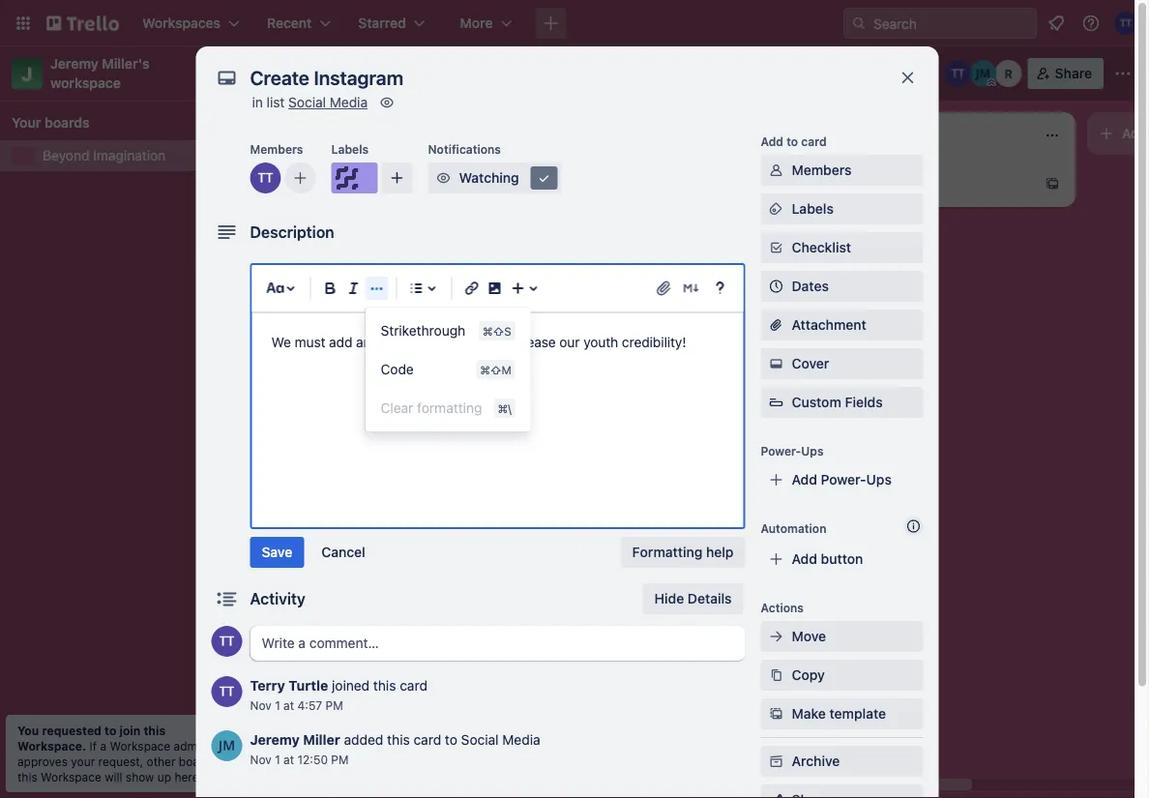 Task type: locate. For each thing, give the bounding box(es) containing it.
clear
[[381, 400, 414, 416]]

power- down power-ups
[[821, 472, 867, 488]]

add a card up 'add'
[[302, 292, 371, 308]]

at left 12:50
[[284, 753, 294, 766]]

sm image for archive
[[767, 752, 786, 771]]

nov
[[250, 699, 272, 712], [250, 753, 272, 766]]

0 horizontal spatial workspace
[[41, 770, 101, 784]]

custom fields
[[792, 394, 883, 410]]

1 horizontal spatial in
[[252, 94, 263, 110]]

Write a comment text field
[[250, 626, 746, 661]]

create board or workspace image
[[541, 14, 561, 33]]

labels up color: purple, title: none image
[[331, 142, 369, 156]]

members
[[250, 142, 303, 156], [792, 162, 852, 178]]

thinking link
[[557, 178, 782, 197]]

primary element
[[0, 0, 1149, 46]]

make template
[[792, 706, 886, 722]]

a
[[881, 176, 888, 192], [331, 292, 339, 308], [100, 739, 106, 753]]

beyond up in list social media
[[277, 63, 339, 84]]

labels
[[331, 142, 369, 156], [792, 201, 834, 217]]

jeremy up nov 1 at 12:50 pm link
[[250, 732, 300, 748]]

a inside 'if a workspace admin approves your request, other boards in this workspace will show up here.'
[[100, 739, 106, 753]]

power- down custom
[[761, 444, 801, 458]]

group containing strikethrough
[[365, 312, 531, 428]]

button
[[821, 551, 863, 567]]

cover
[[792, 356, 830, 372]]

this right added at the left bottom of the page
[[387, 732, 410, 748]]

1 left 12:50
[[275, 753, 280, 766]]

1 inside jeremy miller added this card to social media nov 1 at 12:50 pm
[[275, 753, 280, 766]]

join
[[119, 724, 141, 737]]

must
[[295, 334, 326, 350]]

1 horizontal spatial media
[[502, 732, 540, 748]]

sm image inside archive link
[[767, 752, 786, 771]]

terry turtle (terryturtle) image
[[1115, 12, 1138, 35], [945, 60, 972, 87], [250, 163, 281, 194]]

view markdown image
[[682, 279, 701, 298]]

workspace down your
[[41, 770, 101, 784]]

terry turtle (terryturtle) image
[[488, 201, 511, 224], [211, 626, 242, 657], [211, 676, 242, 707]]

1 vertical spatial members
[[792, 162, 852, 178]]

jeremy inside jeremy miller's workspace
[[50, 56, 99, 72]]

0 vertical spatial terry turtle (terryturtle) image
[[488, 201, 511, 224]]

12:50
[[297, 753, 328, 766]]

sm image down add to card
[[767, 199, 786, 219]]

to inside the you requested to join this workspace.
[[105, 724, 116, 737]]

open information menu image
[[1082, 14, 1101, 33]]

added
[[344, 732, 384, 748]]

0 vertical spatial a
[[881, 176, 888, 192]]

to
[[787, 134, 798, 148], [488, 334, 500, 350], [105, 724, 116, 737], [445, 732, 458, 748]]

you
[[17, 724, 39, 737]]

board
[[558, 65, 596, 81]]

card right joined
[[400, 678, 428, 694]]

0 vertical spatial workspace
[[110, 739, 170, 753]]

0 horizontal spatial create from template… image
[[495, 292, 511, 308]]

sm image for move
[[767, 627, 786, 646]]

1 down the 'terry'
[[275, 699, 280, 712]]

1 vertical spatial imagination
[[93, 148, 166, 164]]

at left 4:57 on the left bottom
[[284, 699, 294, 712]]

share button
[[1028, 58, 1104, 89]]

instagram
[[328, 179, 390, 195]]

formatting
[[632, 544, 703, 560]]

1 1 from the top
[[275, 699, 280, 712]]

ups down fields on the right
[[867, 472, 892, 488]]

sm image inside cover link
[[767, 354, 786, 373]]

sm image inside the labels link
[[767, 199, 786, 219]]

labels up checklist
[[792, 201, 834, 217]]

0 vertical spatial labels
[[331, 142, 369, 156]]

0 vertical spatial beyond imagination
[[277, 63, 442, 84]]

1 vertical spatial create from template… image
[[495, 292, 511, 308]]

this down approves
[[17, 770, 37, 784]]

terry turtle (terryturtle) image left 'add members to card' image
[[250, 163, 281, 194]]

2 nov from the top
[[250, 753, 272, 766]]

1 vertical spatial jeremy
[[250, 732, 300, 748]]

1 vertical spatial boards
[[179, 755, 217, 768]]

nov down the 'terry'
[[250, 699, 272, 712]]

sm image inside watching button
[[434, 168, 453, 188]]

1 horizontal spatial imagination
[[343, 63, 442, 84]]

1 vertical spatial 1
[[275, 753, 280, 766]]

jeremy miller (jeremymiller198) image
[[211, 731, 242, 761]]

a right if on the bottom of page
[[100, 739, 106, 753]]

show
[[126, 770, 154, 784]]

card right added at the left bottom of the page
[[414, 732, 441, 748]]

sm image left copy
[[767, 666, 786, 685]]

sm image inside checklist link
[[767, 238, 786, 257]]

1 vertical spatial add a card
[[302, 292, 371, 308]]

imagination down your boards with 1 items element
[[93, 148, 166, 164]]

nov 1 at 4:57 pm link
[[250, 699, 343, 712]]

other
[[147, 755, 176, 768]]

0 horizontal spatial members
[[250, 142, 303, 156]]

to left the join
[[105, 724, 116, 737]]

1 horizontal spatial create from template… image
[[770, 223, 786, 238]]

0 vertical spatial imagination
[[343, 63, 442, 84]]

0 vertical spatial beyond
[[277, 63, 339, 84]]

nov right jeremy miller (jeremymiller198) image
[[250, 753, 272, 766]]

sm image left color: bold red, title: "thoughts" element
[[535, 168, 554, 188]]

0 vertical spatial add a card button
[[820, 168, 1037, 199]]

0 vertical spatial pm
[[326, 699, 343, 712]]

2 vertical spatial a
[[100, 739, 106, 753]]

group
[[365, 312, 531, 428]]

1 vertical spatial pm
[[331, 753, 349, 766]]

beyond imagination
[[277, 63, 442, 84], [43, 148, 166, 164]]

1 horizontal spatial beyond imagination
[[277, 63, 442, 84]]

at
[[284, 699, 294, 712], [284, 753, 294, 766]]

add to card
[[761, 134, 827, 148]]

board button
[[525, 58, 629, 89]]

save
[[262, 544, 292, 560]]

add left italic ⌘i image
[[302, 292, 327, 308]]

archive
[[792, 753, 840, 769]]

italic ⌘i image
[[342, 277, 365, 300]]

0 vertical spatial create from template… image
[[770, 223, 786, 238]]

you requested to join this workspace.
[[17, 724, 166, 753]]

back to home image
[[46, 8, 119, 39]]

joined
[[332, 678, 370, 694]]

beyond imagination link
[[43, 146, 240, 165]]

Search field
[[867, 9, 1036, 38]]

sm image down the actions
[[767, 627, 786, 646]]

imagination inside text field
[[343, 63, 442, 84]]

imagination up social media link
[[343, 63, 442, 84]]

r button
[[995, 60, 1022, 87]]

boards down admin on the left bottom of page
[[179, 755, 217, 768]]

2 horizontal spatial terry turtle (terryturtle) image
[[1115, 12, 1138, 35]]

0 horizontal spatial add a card
[[302, 292, 371, 308]]

workspace down the join
[[110, 739, 170, 753]]

jeremy inside jeremy miller added this card to social media nov 1 at 12:50 pm
[[250, 732, 300, 748]]

add a card up the labels link
[[851, 176, 920, 192]]

1
[[275, 699, 280, 712], [275, 753, 280, 766]]

in right other
[[220, 755, 230, 768]]

j
[[22, 62, 33, 85]]

0 vertical spatial at
[[284, 699, 294, 712]]

media inside jeremy miller added this card to social media nov 1 at 12:50 pm
[[502, 732, 540, 748]]

sm image
[[767, 161, 786, 180], [535, 168, 554, 188], [767, 627, 786, 646], [767, 666, 786, 685], [767, 704, 786, 724]]

move link
[[761, 621, 924, 652]]

1 vertical spatial media
[[502, 732, 540, 748]]

card right "bold ⌘b" image
[[342, 292, 371, 308]]

cancel button
[[310, 537, 377, 568]]

0 horizontal spatial a
[[100, 739, 106, 753]]

sm image inside make template link
[[767, 704, 786, 724]]

this right the join
[[144, 724, 166, 737]]

1 vertical spatial beyond imagination
[[43, 148, 166, 164]]

sm image inside copy link
[[767, 666, 786, 685]]

1 vertical spatial at
[[284, 753, 294, 766]]

1 vertical spatial ups
[[867, 472, 892, 488]]

add a card
[[851, 176, 920, 192], [302, 292, 371, 308]]

add
[[1122, 125, 1148, 141], [761, 134, 784, 148], [851, 176, 877, 192], [302, 292, 327, 308], [792, 472, 818, 488], [792, 551, 818, 567]]

description
[[250, 223, 334, 241]]

create
[[283, 179, 324, 195]]

0 horizontal spatial media
[[330, 94, 368, 110]]

0 horizontal spatial jeremy
[[50, 56, 99, 72]]

0 horizontal spatial social
[[288, 94, 326, 110]]

0 vertical spatial jeremy
[[50, 56, 99, 72]]

a left italic ⌘i image
[[331, 292, 339, 308]]

sm image down beyond imagination text field
[[377, 93, 397, 112]]

jeremy miller (jeremymiller198) image
[[970, 60, 997, 87]]

0 horizontal spatial ups
[[801, 444, 824, 458]]

1 horizontal spatial boards
[[179, 755, 217, 768]]

1 vertical spatial add a card button
[[271, 284, 488, 315]]

0 horizontal spatial beyond
[[43, 148, 90, 164]]

0 horizontal spatial add a card button
[[271, 284, 488, 315]]

sm image left archive at the right bottom of the page
[[767, 752, 786, 771]]

to up members link
[[787, 134, 798, 148]]

your
[[71, 755, 95, 768]]

power-
[[761, 444, 801, 458], [821, 472, 867, 488]]

sm image
[[377, 93, 397, 112], [434, 168, 453, 188], [767, 199, 786, 219], [767, 238, 786, 257], [767, 354, 786, 373], [767, 752, 786, 771]]

1 horizontal spatial members
[[792, 162, 852, 178]]

add button button
[[761, 544, 924, 575]]

card inside jeremy miller added this card to social media nov 1 at 12:50 pm
[[414, 732, 441, 748]]

0 vertical spatial 1
[[275, 699, 280, 712]]

1 horizontal spatial jeremy
[[250, 732, 300, 748]]

color: bold red, title: "thoughts" element
[[557, 166, 596, 174]]

sm image left the make
[[767, 704, 786, 724]]

sm image down add to card
[[767, 161, 786, 180]]

add down power-ups
[[792, 472, 818, 488]]

1 horizontal spatial social
[[461, 732, 499, 748]]

None text field
[[240, 60, 879, 95]]

0 vertical spatial boards
[[45, 115, 90, 131]]

beyond down "your boards"
[[43, 148, 90, 164]]

0 horizontal spatial beyond imagination
[[43, 148, 166, 164]]

beyond imagination up social media link
[[277, 63, 442, 84]]

0 horizontal spatial power-
[[761, 444, 801, 458]]

1 horizontal spatial terry turtle (terryturtle) image
[[945, 60, 972, 87]]

color: purple, title: none image
[[283, 166, 321, 174]]

1 vertical spatial labels
[[792, 201, 834, 217]]

to right added at the left bottom of the page
[[445, 732, 458, 748]]

sm image inside the move link
[[767, 627, 786, 646]]

1 vertical spatial a
[[331, 292, 339, 308]]

1 horizontal spatial workspace
[[110, 739, 170, 753]]

beyond
[[277, 63, 339, 84], [43, 148, 90, 164]]

sm image for make template
[[767, 704, 786, 724]]

workspace
[[50, 75, 121, 91]]

jeremy up workspace
[[50, 56, 99, 72]]

credibility!
[[622, 334, 686, 350]]

jeremy for jeremy miller added this card to social media nov 1 at 12:50 pm
[[250, 732, 300, 748]]

2 1 from the top
[[275, 753, 280, 766]]

1 nov from the top
[[250, 699, 272, 712]]

show menu image
[[1114, 64, 1133, 83]]

hide details link
[[643, 583, 744, 614]]

in left list
[[252, 94, 263, 110]]

custom
[[792, 394, 842, 410]]

social
[[288, 94, 326, 110], [461, 732, 499, 748]]

this inside jeremy miller added this card to social media nov 1 at 12:50 pm
[[387, 732, 410, 748]]

1 vertical spatial nov
[[250, 753, 272, 766]]

card up members link
[[801, 134, 827, 148]]

jeremy for jeremy miller's workspace
[[50, 56, 99, 72]]

at inside jeremy miller added this card to social media nov 1 at 12:50 pm
[[284, 753, 294, 766]]

1 vertical spatial workspace
[[41, 770, 101, 784]]

beyond imagination down your boards with 1 items element
[[43, 148, 166, 164]]

1 vertical spatial power-
[[821, 472, 867, 488]]

2 at from the top
[[284, 753, 294, 766]]

0 vertical spatial nov
[[250, 699, 272, 712]]

members up color: purple, title: none icon
[[250, 142, 303, 156]]

bold ⌘b image
[[319, 277, 342, 300]]

1 vertical spatial in
[[220, 755, 230, 768]]

details
[[688, 591, 732, 607]]

jeremy miller added this card to social media nov 1 at 12:50 pm
[[250, 732, 540, 766]]

terry turtle (terryturtle) image left r
[[945, 60, 972, 87]]

group inside editor toolbar toolbar
[[365, 312, 531, 428]]

pm down miller
[[331, 753, 349, 766]]

ups up add power-ups
[[801, 444, 824, 458]]

0 vertical spatial power-
[[761, 444, 801, 458]]

attachment button
[[761, 310, 924, 341]]

0 horizontal spatial in
[[220, 755, 230, 768]]

card
[[801, 134, 827, 148], [892, 176, 920, 192], [342, 292, 371, 308], [400, 678, 428, 694], [414, 732, 441, 748]]

terry turtle (terryturtle) image right open information menu image
[[1115, 12, 1138, 35]]

sm image left checklist
[[767, 238, 786, 257]]

will
[[105, 770, 122, 784]]

image image
[[483, 277, 507, 300]]

formatting help link
[[621, 537, 746, 568]]

this
[[373, 678, 396, 694], [144, 724, 166, 737], [387, 732, 410, 748], [17, 770, 37, 784]]

0 horizontal spatial terry turtle (terryturtle) image
[[250, 163, 281, 194]]

this right joined
[[373, 678, 396, 694]]

sm image inside members link
[[767, 161, 786, 180]]

sm image down notifications
[[434, 168, 453, 188]]

to up ⌘⇧m on the left top of page
[[488, 334, 500, 350]]

create from template… image
[[770, 223, 786, 238], [495, 292, 511, 308]]

boards
[[45, 115, 90, 131], [179, 755, 217, 768]]

4:57
[[297, 699, 322, 712]]

0 horizontal spatial imagination
[[93, 148, 166, 164]]

add down show menu icon
[[1122, 125, 1148, 141]]

r
[[1005, 67, 1013, 80]]

sm image for labels
[[767, 199, 786, 219]]

members down add to card
[[792, 162, 852, 178]]

sm image left cover
[[767, 354, 786, 373]]

more formatting image
[[365, 277, 388, 300]]

0 horizontal spatial boards
[[45, 115, 90, 131]]

pm inside terry turtle joined this card nov 1 at 4:57 pm
[[326, 699, 343, 712]]

0 vertical spatial in
[[252, 94, 263, 110]]

1 vertical spatial social
[[461, 732, 499, 748]]

pm right 4:57 on the left bottom
[[326, 699, 343, 712]]

editor toolbar toolbar
[[260, 273, 736, 432]]

1 horizontal spatial add a card button
[[820, 168, 1037, 199]]

a up the labels link
[[881, 176, 888, 192]]

1 horizontal spatial ups
[[867, 472, 892, 488]]

lists image
[[405, 277, 428, 300]]

filters
[[885, 65, 925, 81]]

1 inside terry turtle joined this card nov 1 at 4:57 pm
[[275, 699, 280, 712]]

1 horizontal spatial add a card
[[851, 176, 920, 192]]

boards right your
[[45, 115, 90, 131]]

help
[[706, 544, 734, 560]]

your boards with 1 items element
[[12, 111, 230, 134]]

1 at from the top
[[284, 699, 294, 712]]

1 horizontal spatial beyond
[[277, 63, 339, 84]]



Task type: vqa. For each thing, say whether or not it's contained in the screenshot.
Bob Builder (bobbuilder40) image
no



Task type: describe. For each thing, give the bounding box(es) containing it.
add power-ups link
[[761, 464, 924, 495]]

1 horizontal spatial a
[[331, 292, 339, 308]]

beyond imagination inside beyond imagination text field
[[277, 63, 442, 84]]

0 vertical spatial media
[[330, 94, 368, 110]]

your boards
[[12, 115, 90, 131]]

1 horizontal spatial power-
[[821, 472, 867, 488]]

1 horizontal spatial labels
[[792, 201, 834, 217]]

members inside members link
[[792, 162, 852, 178]]

rubyanndersson (rubyanndersson) image
[[995, 60, 1022, 87]]

jeremy miller's workspace
[[50, 56, 153, 91]]

⌘⇧m
[[480, 363, 512, 376]]

pm inside jeremy miller added this card to social media nov 1 at 12:50 pm
[[331, 753, 349, 766]]

make
[[792, 706, 826, 722]]

copy link
[[761, 660, 924, 691]]

add 
[[1122, 125, 1149, 141]]

members link
[[761, 155, 924, 186]]

text styles image
[[264, 277, 287, 300]]

dates button
[[761, 271, 924, 302]]

formatting help
[[632, 544, 734, 560]]

0 vertical spatial add a card
[[851, 176, 920, 192]]

card inside terry turtle joined this card nov 1 at 4:57 pm
[[400, 678, 428, 694]]

increase
[[504, 334, 556, 350]]

share
[[1055, 65, 1092, 81]]

sm image for cover
[[767, 354, 786, 373]]

nov 1 at 12:50 pm link
[[250, 753, 349, 766]]

in inside 'if a workspace admin approves your request, other boards in this workspace will show up here.'
[[220, 755, 230, 768]]

Main content area, start typing to enter text. text field
[[271, 331, 724, 354]]

turtle
[[289, 678, 328, 694]]

this inside 'if a workspace admin approves your request, other boards in this workspace will show up here.'
[[17, 770, 37, 784]]

add
[[329, 334, 353, 350]]

sm image for copy
[[767, 666, 786, 685]]

formatting
[[417, 400, 482, 416]]

labels link
[[761, 194, 924, 224]]

this inside terry turtle joined this card nov 1 at 4:57 pm
[[373, 678, 396, 694]]

up
[[157, 770, 171, 784]]

1 vertical spatial terry turtle (terryturtle) image
[[211, 626, 242, 657]]

add up members link
[[761, 134, 784, 148]]

0 vertical spatial terry turtle (terryturtle) image
[[1115, 12, 1138, 35]]

cover link
[[761, 348, 924, 379]]

watching button
[[428, 163, 562, 194]]

filters button
[[856, 58, 930, 89]]

activity
[[250, 590, 306, 608]]

our
[[560, 334, 580, 350]]

beyond imagination inside beyond imagination link
[[43, 148, 166, 164]]

dates
[[792, 278, 829, 294]]

miller
[[303, 732, 340, 748]]

copy
[[792, 667, 825, 683]]

2 horizontal spatial a
[[881, 176, 888, 192]]

search image
[[851, 15, 867, 31]]

meeting
[[330, 249, 381, 265]]

kickoff meeting link
[[283, 248, 507, 267]]

make template link
[[761, 699, 924, 730]]

we
[[271, 334, 291, 350]]

0 vertical spatial social
[[288, 94, 326, 110]]

at inside terry turtle joined this card nov 1 at 4:57 pm
[[284, 699, 294, 712]]

custom fields button
[[761, 393, 924, 412]]

list
[[267, 94, 285, 110]]

add power-ups
[[792, 472, 892, 488]]

notifications
[[428, 142, 501, 156]]

open help dialog image
[[709, 277, 732, 300]]

this inside the you requested to join this workspace.
[[144, 724, 166, 737]]

2 vertical spatial terry turtle (terryturtle) image
[[211, 676, 242, 707]]

1 vertical spatial terry turtle (terryturtle) image
[[945, 60, 972, 87]]

0 vertical spatial ups
[[801, 444, 824, 458]]

archive link
[[761, 746, 924, 777]]

your
[[12, 115, 41, 131]]

if a workspace admin approves your request, other boards in this workspace will show up here.
[[17, 739, 230, 784]]

media
[[447, 334, 484, 350]]

social inside jeremy miller added this card to social media nov 1 at 12:50 pm
[[461, 732, 499, 748]]

0 vertical spatial members
[[250, 142, 303, 156]]

admin
[[174, 739, 207, 753]]

2 vertical spatial terry turtle (terryturtle) image
[[250, 163, 281, 194]]

hide
[[655, 591, 684, 607]]

attachment
[[792, 317, 867, 333]]

requested
[[42, 724, 102, 737]]

nov inside jeremy miller added this card to social media nov 1 at 12:50 pm
[[250, 753, 272, 766]]

checklist
[[792, 239, 851, 255]]

nov inside terry turtle joined this card nov 1 at 4:57 pm
[[250, 699, 272, 712]]

0 horizontal spatial labels
[[331, 142, 369, 156]]

create from template… image
[[1045, 176, 1060, 192]]

cancel
[[322, 544, 365, 560]]

kickoff meeting
[[283, 249, 381, 265]]

if
[[89, 739, 97, 753]]

card up the labels link
[[892, 176, 920, 192]]

boards inside 'if a workspace admin approves your request, other boards in this workspace will show up here.'
[[179, 755, 217, 768]]

add button
[[1088, 112, 1149, 155]]

add down automation in the right of the page
[[792, 551, 818, 567]]

to inside jeremy miller added this card to social media nov 1 at 12:50 pm
[[445, 732, 458, 748]]

social media link
[[288, 94, 368, 110]]

1 vertical spatial beyond
[[43, 148, 90, 164]]

attach and insert link image
[[655, 279, 674, 298]]

template
[[830, 706, 886, 722]]

create instagram
[[283, 179, 390, 195]]

approves
[[17, 755, 68, 768]]

add members to card image
[[293, 168, 308, 188]]

sm image for watching
[[434, 168, 453, 188]]

sm image inside watching button
[[535, 168, 554, 188]]

0 notifications image
[[1045, 12, 1068, 35]]

request,
[[98, 755, 143, 768]]

watching
[[459, 170, 519, 186]]

kickoff
[[283, 249, 326, 265]]

power-ups
[[761, 444, 824, 458]]

workspace.
[[17, 739, 86, 753]]

strikethrough
[[381, 323, 466, 339]]

another
[[356, 334, 404, 350]]

hide details
[[655, 591, 732, 607]]

Board name text field
[[267, 58, 451, 89]]

terry
[[250, 678, 285, 694]]

terry turtle joined this card nov 1 at 4:57 pm
[[250, 678, 428, 712]]

⌘⇧s
[[483, 324, 512, 338]]

to inside main content area, start typing to enter text. text box
[[488, 334, 500, 350]]

beyond inside text field
[[277, 63, 339, 84]]

add up the labels link
[[851, 176, 877, 192]]

⌘\
[[498, 402, 512, 415]]

here.
[[175, 770, 202, 784]]

we must add another social media to increase our youth credibility!
[[271, 334, 686, 350]]

clear formatting
[[381, 400, 482, 416]]

color: purple, title: none image
[[331, 163, 378, 194]]

sm image for checklist
[[767, 238, 786, 257]]

link image
[[460, 277, 483, 300]]

code
[[381, 361, 414, 377]]

automation image
[[821, 58, 848, 85]]

sm image for members
[[767, 161, 786, 180]]

create instagram link
[[283, 178, 507, 197]]

move
[[792, 628, 826, 644]]

miller's
[[102, 56, 150, 72]]



